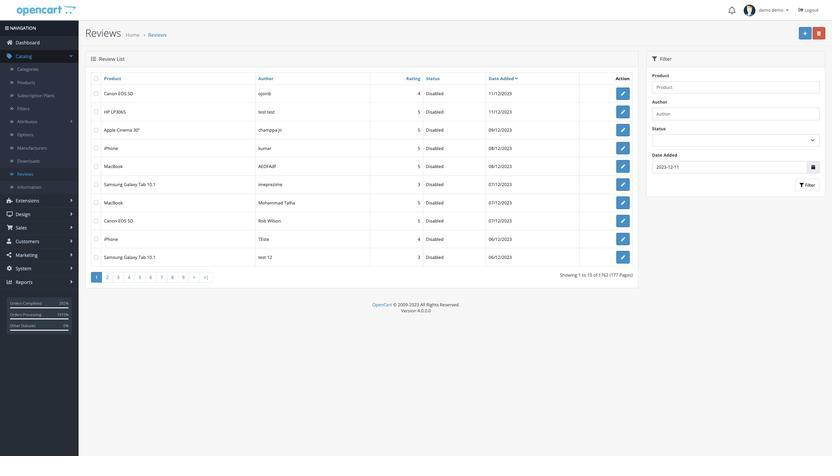 Task type: locate. For each thing, give the bounding box(es) containing it.
3 edit image from the top
[[621, 146, 625, 151]]

2 11/12/2023 from the top
[[489, 109, 512, 115]]

0 vertical spatial 06/12/2023
[[489, 236, 512, 242]]

orders completed
[[10, 301, 42, 306]]

champpa jii
[[258, 127, 282, 133]]

2 horizontal spatial reviews
[[148, 31, 167, 38]]

1 vertical spatial canon eos 5d
[[104, 218, 133, 224]]

products link
[[0, 76, 79, 89]]

5 for mohammad talha
[[418, 200, 420, 206]]

sign out alt image
[[799, 7, 804, 12]]

0 vertical spatial canon
[[104, 91, 117, 97]]

10 disabled from the top
[[426, 255, 444, 261]]

1 vertical spatial 5d
[[128, 218, 133, 224]]

1 left to at the bottom right of the page
[[578, 272, 581, 278]]

orders
[[10, 301, 22, 306], [10, 312, 22, 317]]

06/12/2023
[[489, 236, 512, 242], [489, 255, 512, 261]]

demo left caret down icon
[[772, 7, 784, 13]]

07/12/2023
[[489, 182, 512, 188], [489, 200, 512, 206], [489, 218, 512, 224]]

catalog link
[[0, 50, 79, 63]]

2 08/12/2023 from the top
[[489, 164, 512, 170]]

1 vertical spatial 11/12/2023
[[489, 109, 512, 115]]

tag image
[[7, 53, 13, 59]]

extensions link
[[0, 194, 79, 208]]

1 10.1 from the top
[[147, 182, 156, 188]]

date
[[489, 75, 499, 81], [652, 152, 663, 158]]

1 5d from the top
[[128, 91, 133, 97]]

1 07/12/2023 from the top
[[489, 182, 512, 188]]

5d for rob wilson
[[128, 218, 133, 224]]

filter right filter image
[[659, 56, 672, 62]]

30"
[[133, 127, 140, 133]]

0 horizontal spatial added
[[500, 75, 514, 81]]

all
[[420, 302, 425, 308]]

filter down calendar icon
[[804, 182, 815, 188]]

pages)
[[620, 272, 633, 278]]

7 disabled from the top
[[426, 200, 444, 206]]

disabled for kumar
[[426, 145, 444, 151]]

2 edit image from the top
[[621, 219, 625, 224]]

opencart © 2009-2023 all rights reserved. version 4.0.0.0
[[372, 302, 460, 314]]

0 vertical spatial samsung
[[104, 182, 123, 188]]

marketing
[[14, 252, 38, 258]]

2 edit image from the top
[[621, 128, 625, 133]]

0 vertical spatial orders
[[10, 301, 22, 306]]

showing 1 to 10 of 1762 (177 pages)
[[560, 272, 633, 278]]

subscription plans link
[[0, 89, 79, 102]]

8 disabled from the top
[[426, 218, 444, 224]]

2
[[106, 275, 109, 281]]

None checkbox
[[94, 128, 98, 132], [94, 164, 98, 169], [94, 201, 98, 205], [94, 219, 98, 223], [94, 128, 98, 132], [94, 164, 98, 169], [94, 201, 98, 205], [94, 219, 98, 223]]

4 for 06/12/2023
[[418, 236, 420, 242]]

puzzle piece image
[[7, 198, 13, 203]]

0 vertical spatial 10.1
[[147, 182, 156, 188]]

5 for aedfadf
[[418, 164, 420, 170]]

5 link
[[134, 272, 146, 283]]

1 tab from the top
[[138, 182, 146, 188]]

reports link
[[0, 276, 79, 289]]

reviews link right home link
[[148, 31, 167, 38]]

1 vertical spatial eos
[[118, 218, 126, 224]]

2 5d from the top
[[128, 218, 133, 224]]

0 vertical spatial status
[[426, 76, 440, 82]]

6 edit image from the top
[[621, 201, 625, 205]]

edit image for test 12
[[621, 256, 625, 260]]

calendar image
[[812, 165, 815, 170]]

0 horizontal spatial product
[[104, 76, 121, 82]]

1 vertical spatial added
[[664, 152, 678, 158]]

demo demo link
[[741, 0, 794, 20]]

4 edit image from the top
[[621, 165, 625, 169]]

1 horizontal spatial status
[[652, 126, 666, 132]]

hp lp3065
[[104, 109, 126, 115]]

3 07/12/2023 from the top
[[489, 218, 512, 224]]

1 vertical spatial samsung
[[104, 255, 123, 261]]

5 edit image from the top
[[621, 183, 625, 187]]

samsung for imeprezime
[[104, 182, 123, 188]]

1 disabled from the top
[[426, 91, 444, 97]]

1 horizontal spatial filter
[[804, 182, 815, 188]]

edit image for aedfadf
[[621, 165, 625, 169]]

disabled
[[426, 91, 444, 97], [426, 109, 444, 115], [426, 127, 444, 133], [426, 145, 444, 151], [426, 164, 444, 170], [426, 182, 444, 188], [426, 200, 444, 206], [426, 218, 444, 224], [426, 236, 444, 242], [426, 255, 444, 261]]

1 vertical spatial date
[[652, 152, 663, 158]]

4.0.0.0
[[418, 308, 431, 314]]

2 samsung from the top
[[104, 255, 123, 261]]

1 vertical spatial orders
[[10, 312, 22, 317]]

date added link
[[489, 75, 518, 81]]

11/12/2023 up 09/12/2023
[[489, 109, 512, 115]]

2 07/12/2023 from the top
[[489, 200, 512, 206]]

0 vertical spatial macbook
[[104, 164, 123, 170]]

user image
[[7, 239, 13, 244]]

product down filter image
[[652, 72, 669, 78]]

3 for 06/12/2023
[[418, 255, 420, 261]]

edit image for imeprezime
[[621, 183, 625, 187]]

manufacturers link
[[0, 142, 79, 155]]

talha
[[284, 200, 295, 206]]

2 tab from the top
[[138, 255, 146, 261]]

3 edit image from the top
[[621, 237, 625, 242]]

5 disabled from the top
[[426, 164, 444, 170]]

2 06/12/2023 from the top
[[489, 255, 512, 261]]

1 vertical spatial filter
[[804, 182, 815, 188]]

marketing link
[[0, 249, 79, 262]]

eos for ojoinb
[[118, 91, 126, 97]]

0 horizontal spatial filter
[[659, 56, 672, 62]]

edit image
[[621, 110, 625, 114], [621, 219, 625, 224], [621, 237, 625, 242], [621, 256, 625, 260]]

disabled for imeprezime
[[426, 182, 444, 188]]

canon for rob wilson
[[104, 218, 117, 224]]

disabled for rob wilson
[[426, 218, 444, 224]]

macbook
[[104, 164, 123, 170], [104, 200, 123, 206]]

0 horizontal spatial reviews
[[17, 171, 33, 177]]

demo demo image
[[744, 5, 756, 16]]

canon
[[104, 91, 117, 97], [104, 218, 117, 224]]

1 samsung galaxy tab 10.1 from the top
[[104, 182, 156, 188]]

disabled for aedfadf
[[426, 164, 444, 170]]

2 eos from the top
[[118, 218, 126, 224]]

1 vertical spatial samsung galaxy tab 10.1
[[104, 255, 156, 261]]

3 disabled from the top
[[426, 127, 444, 133]]

reviews
[[85, 26, 121, 40], [148, 31, 167, 38], [17, 171, 33, 177]]

7 link
[[156, 272, 167, 283]]

1 vertical spatial galaxy
[[124, 255, 137, 261]]

2 vertical spatial 07/12/2023
[[489, 218, 512, 224]]

2 macbook from the top
[[104, 200, 123, 206]]

filter for filter icon at the top
[[804, 182, 815, 188]]

0 horizontal spatial author
[[258, 76, 274, 82]]

status
[[426, 76, 440, 82], [652, 126, 666, 132]]

1 vertical spatial 3
[[418, 255, 420, 261]]

home image
[[7, 40, 13, 45]]

demo right demo demo image
[[759, 7, 771, 13]]

galaxy for imeprezime
[[124, 182, 137, 188]]

system
[[14, 266, 31, 272]]

0 vertical spatial 4
[[418, 91, 420, 97]]

Author text field
[[652, 108, 820, 120]]

iphone
[[104, 145, 118, 151], [104, 236, 118, 242]]

wilson
[[267, 218, 281, 224]]

0 vertical spatial author
[[258, 76, 274, 82]]

eos
[[118, 91, 126, 97], [118, 218, 126, 224]]

0 vertical spatial iphone
[[104, 145, 118, 151]]

product
[[652, 72, 669, 78], [104, 76, 121, 82]]

customers link
[[0, 235, 79, 248]]

10.1
[[147, 182, 156, 188], [147, 255, 156, 261]]

1 galaxy from the top
[[124, 182, 137, 188]]

2 10.1 from the top
[[147, 255, 156, 261]]

logout link
[[794, 0, 826, 20]]

imeprezime
[[258, 182, 282, 188]]

0 vertical spatial eos
[[118, 91, 126, 97]]

2023
[[409, 302, 419, 308]]

0 vertical spatial date added
[[489, 75, 514, 81]]

1 vertical spatial 07/12/2023
[[489, 200, 512, 206]]

9 disabled from the top
[[426, 236, 444, 242]]

rob wilson
[[258, 218, 281, 224]]

292%
[[59, 301, 69, 306]]

5 for rob wilson
[[418, 218, 420, 224]]

filters link
[[0, 102, 79, 115]]

4 for 11/12/2023
[[418, 91, 420, 97]]

disabled for ojoinb
[[426, 91, 444, 97]]

2 canon from the top
[[104, 218, 117, 224]]

disabled for champpa jii
[[426, 127, 444, 133]]

kumar
[[258, 145, 272, 151]]

other
[[10, 324, 20, 329]]

1 horizontal spatial product
[[652, 72, 669, 78]]

system link
[[0, 262, 79, 276]]

1 vertical spatial 10.1
[[147, 255, 156, 261]]

reviews link up information
[[0, 168, 79, 181]]

edit image for rob wilson
[[621, 219, 625, 224]]

2 canon eos 5d from the top
[[104, 218, 133, 224]]

5 for champpa jii
[[418, 127, 420, 133]]

1 vertical spatial date added
[[652, 152, 678, 158]]

8 link
[[167, 272, 178, 283]]

0 vertical spatial 08/12/2023
[[489, 145, 512, 151]]

2 iphone from the top
[[104, 236, 118, 242]]

0 vertical spatial 11/12/2023
[[489, 91, 512, 97]]

5 for test test
[[418, 109, 420, 115]]

rating link
[[406, 76, 420, 82]]

reviews inside reviews link
[[17, 171, 33, 177]]

1 vertical spatial iphone
[[104, 236, 118, 242]]

0 vertical spatial filter
[[659, 56, 672, 62]]

reviews right home link
[[148, 31, 167, 38]]

0 vertical spatial galaxy
[[124, 182, 137, 188]]

1 horizontal spatial author
[[652, 99, 668, 105]]

0 horizontal spatial date
[[489, 75, 499, 81]]

1 horizontal spatial added
[[664, 152, 678, 158]]

filter inside button
[[804, 182, 815, 188]]

categories
[[17, 66, 39, 72]]

orders processing
[[10, 312, 41, 317]]

showing
[[560, 272, 577, 278]]

rights
[[426, 302, 439, 308]]

5d
[[128, 91, 133, 97], [128, 218, 133, 224]]

reviews up review
[[85, 26, 121, 40]]

1 macbook from the top
[[104, 164, 123, 170]]

9
[[182, 275, 185, 281]]

1 canon eos 5d from the top
[[104, 91, 133, 97]]

2 orders from the top
[[10, 312, 22, 317]]

06/12/2023 for 4
[[489, 236, 512, 242]]

1 edit image from the top
[[621, 92, 625, 96]]

filter for filter image
[[659, 56, 672, 62]]

reviews for the right reviews link
[[148, 31, 167, 38]]

0 vertical spatial tab
[[138, 182, 146, 188]]

5d for ojoinb
[[128, 91, 133, 97]]

1 06/12/2023 from the top
[[489, 236, 512, 242]]

1 edit image from the top
[[621, 110, 625, 114]]

07/12/2023 for wilson
[[489, 218, 512, 224]]

1 08/12/2023 from the top
[[489, 145, 512, 151]]

orders up "other"
[[10, 312, 22, 317]]

0 vertical spatial samsung galaxy tab 10.1
[[104, 182, 156, 188]]

0 vertical spatial date
[[489, 75, 499, 81]]

downloads link
[[0, 155, 79, 168]]

samsung for test 12
[[104, 255, 123, 261]]

date added
[[489, 75, 514, 81], [652, 152, 678, 158]]

0 vertical spatial 3
[[418, 182, 420, 188]]

0 horizontal spatial demo
[[759, 7, 771, 13]]

1 vertical spatial 4
[[418, 236, 420, 242]]

0 vertical spatial canon eos 5d
[[104, 91, 133, 97]]

07/12/2023 for talha
[[489, 200, 512, 206]]

2 demo from the left
[[772, 7, 784, 13]]

1 horizontal spatial demo
[[772, 7, 784, 13]]

2 vertical spatial 3
[[117, 275, 120, 281]]

4 edit image from the top
[[621, 256, 625, 260]]

1 orders from the top
[[10, 301, 22, 306]]

10.1 for imeprezime
[[147, 182, 156, 188]]

08/12/2023
[[489, 145, 512, 151], [489, 164, 512, 170]]

6 disabled from the top
[[426, 182, 444, 188]]

orders up orders processing
[[10, 301, 22, 306]]

downloads
[[17, 158, 40, 164]]

11/12/2023 for 5
[[489, 109, 512, 115]]

product down review list
[[104, 76, 121, 82]]

1 vertical spatial macbook
[[104, 200, 123, 206]]

0 vertical spatial reviews link
[[148, 31, 167, 38]]

rating
[[406, 76, 420, 82]]

edit image
[[621, 92, 625, 96], [621, 128, 625, 133], [621, 146, 625, 151], [621, 165, 625, 169], [621, 183, 625, 187], [621, 201, 625, 205]]

3 for 07/12/2023
[[418, 182, 420, 188]]

3 inside "link"
[[117, 275, 120, 281]]

0 horizontal spatial reviews link
[[0, 168, 79, 181]]

1 samsung from the top
[[104, 182, 123, 188]]

reviews down downloads
[[17, 171, 33, 177]]

None checkbox
[[94, 77, 98, 81], [94, 92, 98, 96], [94, 110, 98, 114], [94, 146, 98, 151], [94, 183, 98, 187], [94, 237, 98, 242], [94, 255, 98, 260], [94, 77, 98, 81], [94, 92, 98, 96], [94, 110, 98, 114], [94, 146, 98, 151], [94, 183, 98, 187], [94, 237, 98, 242], [94, 255, 98, 260]]

completed
[[23, 301, 42, 306]]

canon eos 5d
[[104, 91, 133, 97], [104, 218, 133, 224]]

4 disabled from the top
[[426, 145, 444, 151]]

1 left the 2 in the left bottom of the page
[[95, 275, 98, 281]]

edit image for kumar
[[621, 146, 625, 151]]

1 eos from the top
[[118, 91, 126, 97]]

1 horizontal spatial date added
[[652, 152, 678, 158]]

2 link
[[102, 272, 113, 283]]

2 disabled from the top
[[426, 109, 444, 115]]

5 for kumar
[[418, 145, 420, 151]]

11/12/2023 down date added link in the right top of the page
[[489, 91, 512, 97]]

statuses
[[21, 324, 36, 329]]

11/12/2023 for 4
[[489, 91, 512, 97]]

1 vertical spatial tab
[[138, 255, 146, 261]]

0 vertical spatial 5d
[[128, 91, 133, 97]]

desktop image
[[7, 212, 13, 217]]

1 canon from the top
[[104, 91, 117, 97]]

1 vertical spatial 08/12/2023
[[489, 164, 512, 170]]

1 11/12/2023 from the top
[[489, 91, 512, 97]]

rob
[[258, 218, 266, 224]]

2 samsung galaxy tab 10.1 from the top
[[104, 255, 156, 261]]

0 vertical spatial 07/12/2023
[[489, 182, 512, 188]]

1 vertical spatial 06/12/2023
[[489, 255, 512, 261]]

1 iphone from the top
[[104, 145, 118, 151]]

1 vertical spatial canon
[[104, 218, 117, 224]]

aedfadf
[[258, 164, 276, 170]]

2 galaxy from the top
[[124, 255, 137, 261]]

0 vertical spatial added
[[500, 75, 514, 81]]



Task type: describe. For each thing, give the bounding box(es) containing it.
subscription
[[17, 93, 43, 99]]

opencart image
[[16, 4, 76, 16]]

review
[[99, 56, 115, 62]]

filter image
[[800, 183, 804, 188]]

opencart link
[[372, 302, 392, 308]]

attributes link
[[0, 115, 79, 129]]

hp
[[104, 109, 110, 115]]

edit image for champpa jii
[[621, 128, 625, 133]]

lp3065
[[111, 109, 126, 115]]

1762
[[599, 272, 609, 278]]

delete image
[[817, 31, 821, 36]]

sales link
[[0, 222, 79, 235]]

navigation
[[9, 25, 36, 31]]

ojoinb
[[258, 91, 271, 97]]

iphone for teste
[[104, 236, 118, 242]]

edit image for mohammad talha
[[621, 201, 625, 205]]

action
[[616, 76, 630, 82]]

design link
[[0, 208, 79, 221]]

add new image
[[804, 31, 807, 36]]

1 vertical spatial author
[[652, 99, 668, 105]]

9 link
[[178, 272, 189, 283]]

bell image
[[729, 6, 736, 14]]

1 demo from the left
[[759, 7, 771, 13]]

iphone for kumar
[[104, 145, 118, 151]]

mohammad
[[258, 200, 283, 206]]

edit image for test test
[[621, 110, 625, 114]]

product link
[[104, 76, 121, 82]]

disabled for test test
[[426, 109, 444, 115]]

1973%
[[57, 312, 69, 317]]

attributes
[[17, 119, 37, 125]]

08/12/2023 for kumar
[[489, 145, 512, 151]]

2 vertical spatial 4
[[128, 275, 130, 281]]

dashboard
[[14, 40, 40, 46]]

disabled for test 12
[[426, 255, 444, 261]]

opencart
[[372, 302, 392, 308]]

home link
[[126, 31, 140, 38]]

samsung galaxy tab 10.1 for test 12
[[104, 255, 156, 261]]

canon for ojoinb
[[104, 91, 117, 97]]

0 horizontal spatial status
[[426, 76, 440, 82]]

0%
[[63, 324, 69, 329]]

0 horizontal spatial date added
[[489, 75, 514, 81]]

1 vertical spatial reviews link
[[0, 168, 79, 181]]

7
[[160, 275, 163, 281]]

2009-
[[398, 302, 409, 308]]

subscription plans
[[17, 93, 55, 99]]

1 vertical spatial status
[[652, 126, 666, 132]]

>| link
[[200, 272, 213, 283]]

disabled for mohammad talha
[[426, 200, 444, 206]]

6 link
[[145, 272, 156, 283]]

1 horizontal spatial 1
[[578, 272, 581, 278]]

canon eos 5d for rob wilson
[[104, 218, 133, 224]]

extensions
[[14, 198, 39, 204]]

> link
[[189, 272, 200, 283]]

apple
[[104, 127, 116, 133]]

list
[[117, 56, 125, 62]]

eos for rob wilson
[[118, 218, 126, 224]]

test test
[[258, 109, 275, 115]]

information link
[[0, 181, 79, 194]]

1 horizontal spatial reviews
[[85, 26, 121, 40]]

cog image
[[7, 266, 13, 271]]

teste
[[258, 236, 269, 242]]

canon eos 5d for ojoinb
[[104, 91, 133, 97]]

6
[[150, 275, 152, 281]]

1 horizontal spatial reviews link
[[148, 31, 167, 38]]

bars image
[[5, 26, 9, 30]]

mohammad talha
[[258, 200, 295, 206]]

apple cinema 30"
[[104, 127, 140, 133]]

sales
[[14, 225, 27, 231]]

8
[[171, 275, 174, 281]]

caret down image
[[785, 8, 790, 12]]

test 12
[[258, 255, 272, 261]]

10.1 for test 12
[[147, 255, 156, 261]]

cinema
[[117, 127, 132, 133]]

manufacturers
[[17, 145, 47, 151]]

reviews for bottommost reviews link
[[17, 171, 33, 177]]

plans
[[44, 93, 55, 99]]

08/12/2023 for aedfadf
[[489, 164, 512, 170]]

chart bar image
[[7, 280, 13, 285]]

dashboard link
[[0, 36, 79, 49]]

orders for orders completed
[[10, 301, 22, 306]]

filters
[[17, 106, 29, 112]]

design
[[14, 211, 30, 218]]

0 horizontal spatial 1
[[95, 275, 98, 281]]

author link
[[258, 76, 274, 82]]

reserved.
[[440, 302, 460, 308]]

list image
[[91, 57, 96, 62]]

products
[[17, 79, 35, 85]]

edit image for teste
[[621, 237, 625, 242]]

1 horizontal spatial date
[[652, 152, 663, 158]]

3 link
[[113, 272, 124, 283]]

4 link
[[124, 272, 135, 283]]

customers
[[14, 239, 39, 245]]

samsung galaxy tab 10.1 for imeprezime
[[104, 182, 156, 188]]

filter image
[[652, 57, 657, 62]]

tab for test 12
[[138, 255, 146, 261]]

to
[[582, 272, 586, 278]]

reports
[[14, 279, 33, 286]]

information
[[17, 184, 41, 190]]

10
[[587, 272, 592, 278]]

share alt image
[[7, 252, 13, 258]]

options link
[[0, 129, 79, 142]]

shopping cart image
[[7, 225, 13, 231]]

>|
[[204, 275, 209, 281]]

demo demo
[[756, 7, 785, 13]]

of
[[593, 272, 598, 278]]

tab for imeprezime
[[138, 182, 146, 188]]

options
[[17, 132, 33, 138]]

Date Added text field
[[652, 161, 808, 174]]

Product text field
[[652, 81, 820, 94]]

09/12/2023
[[489, 127, 512, 133]]

categories link
[[0, 63, 79, 76]]

©
[[393, 302, 397, 308]]

orders for orders processing
[[10, 312, 22, 317]]

processing
[[23, 312, 41, 317]]

edit image for ojoinb
[[621, 92, 625, 96]]

home
[[126, 31, 140, 38]]

>
[[193, 275, 195, 281]]

galaxy for test 12
[[124, 255, 137, 261]]

logout
[[805, 7, 819, 13]]

disabled for teste
[[426, 236, 444, 242]]

macbook for aedfadf
[[104, 164, 123, 170]]

macbook for mohammad talha
[[104, 200, 123, 206]]

status link
[[426, 76, 440, 82]]

06/12/2023 for 3
[[489, 255, 512, 261]]



Task type: vqa. For each thing, say whether or not it's contained in the screenshot.


